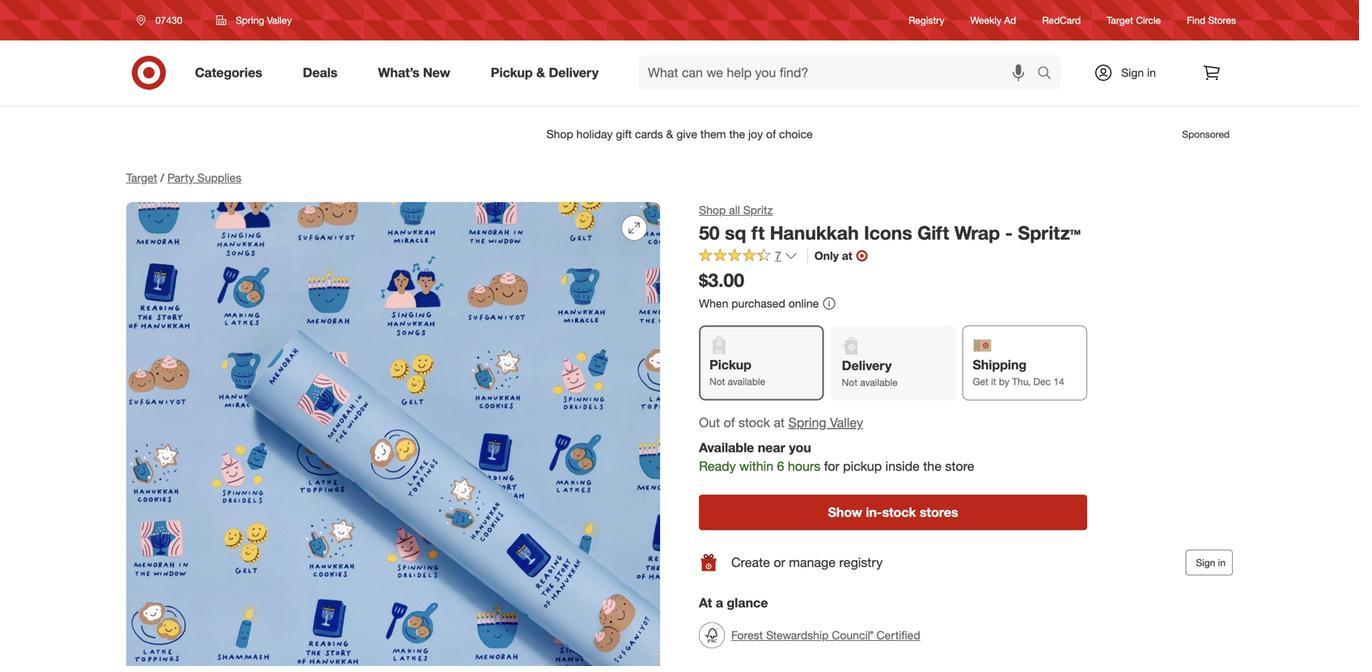Task type: locate. For each thing, give the bounding box(es) containing it.
show
[[828, 505, 863, 521]]

available up "of"
[[728, 376, 766, 388]]

spring up categories link
[[236, 14, 264, 26]]

1 horizontal spatial target
[[1107, 14, 1134, 26]]

1 vertical spatial sign
[[1196, 557, 1216, 569]]

delivery right &
[[549, 65, 599, 81]]

stock left stores
[[882, 505, 916, 521]]

purchased
[[732, 297, 786, 311]]

1 horizontal spatial stock
[[882, 505, 916, 521]]

spring valley button
[[206, 6, 302, 35]]

1 horizontal spatial sign in
[[1196, 557, 1226, 569]]

pickup for &
[[491, 65, 533, 81]]

pickup for not
[[710, 357, 752, 373]]

at up near
[[774, 415, 785, 431]]

glance
[[727, 596, 768, 612]]

registry
[[840, 555, 883, 571]]

available inside the "delivery not available"
[[860, 377, 898, 389]]

0 horizontal spatial in
[[1147, 66, 1156, 80]]

target left circle
[[1107, 14, 1134, 26]]

1 vertical spatial pickup
[[710, 357, 752, 373]]

stores
[[920, 505, 959, 521]]

when
[[699, 297, 729, 311]]

pickup up "of"
[[710, 357, 752, 373]]

0 vertical spatial at
[[842, 249, 853, 263]]

valley inside spring valley dropdown button
[[267, 14, 292, 26]]

pickup inside pickup & delivery link
[[491, 65, 533, 81]]

0 vertical spatial sign
[[1122, 66, 1144, 80]]

0 horizontal spatial valley
[[267, 14, 292, 26]]

7 link
[[699, 248, 798, 267]]

available inside pickup not available
[[728, 376, 766, 388]]

spring
[[236, 14, 264, 26], [789, 415, 827, 431]]

in
[[1147, 66, 1156, 80], [1218, 557, 1226, 569]]

0 horizontal spatial sign
[[1122, 66, 1144, 80]]

spritz™
[[1018, 222, 1081, 244]]

0 horizontal spatial target
[[126, 171, 157, 185]]

0 horizontal spatial at
[[774, 415, 785, 431]]

available for delivery
[[860, 377, 898, 389]]

what's new link
[[364, 55, 471, 91]]

inside
[[886, 459, 920, 474]]

shop all spritz 50 sq ft hanukkah icons gift wrap - spritz™
[[699, 203, 1081, 244]]

0 horizontal spatial delivery
[[549, 65, 599, 81]]

available near you ready within 6 hours for pickup inside the store
[[699, 440, 975, 474]]

1 horizontal spatial available
[[860, 377, 898, 389]]

0 vertical spatial target
[[1107, 14, 1134, 26]]

pickup not available
[[710, 357, 766, 388]]

delivery inside the "delivery not available"
[[842, 358, 892, 374]]

target
[[1107, 14, 1134, 26], [126, 171, 157, 185]]

07430 button
[[126, 6, 199, 35]]

0 horizontal spatial spring
[[236, 14, 264, 26]]

delivery
[[549, 65, 599, 81], [842, 358, 892, 374]]

delivery up spring valley button
[[842, 358, 892, 374]]

not for delivery
[[842, 377, 858, 389]]

create or manage registry
[[732, 555, 883, 571]]

1 horizontal spatial not
[[842, 377, 858, 389]]

available up spring valley button
[[860, 377, 898, 389]]

available for pickup
[[728, 376, 766, 388]]

1 horizontal spatial spring
[[789, 415, 827, 431]]

not up spring valley button
[[842, 377, 858, 389]]

1 vertical spatial delivery
[[842, 358, 892, 374]]

categories
[[195, 65, 262, 81]]

valley up deals link
[[267, 14, 292, 26]]

pickup
[[491, 65, 533, 81], [710, 357, 752, 373]]

sq
[[725, 222, 746, 244]]

07430
[[155, 14, 182, 26]]

0 vertical spatial sign in
[[1122, 66, 1156, 80]]

categories link
[[181, 55, 283, 91]]

stock
[[739, 415, 770, 431], [882, 505, 916, 521]]

14
[[1054, 376, 1065, 388]]

delivery not available
[[842, 358, 898, 389]]

get
[[973, 376, 989, 388]]

0 vertical spatial stock
[[739, 415, 770, 431]]

at
[[842, 249, 853, 263], [774, 415, 785, 431]]

hours
[[788, 459, 821, 474]]

pickup & delivery
[[491, 65, 599, 81]]

1 horizontal spatial sign
[[1196, 557, 1216, 569]]

1 vertical spatial sign in
[[1196, 557, 1226, 569]]

spring valley button
[[789, 414, 863, 432]]

stores
[[1209, 14, 1237, 26]]

within
[[740, 459, 774, 474]]

0 horizontal spatial pickup
[[491, 65, 533, 81]]

stock inside button
[[882, 505, 916, 521]]

1 vertical spatial in
[[1218, 557, 1226, 569]]

online
[[789, 297, 819, 311]]

0 vertical spatial in
[[1147, 66, 1156, 80]]

1 horizontal spatial valley
[[830, 415, 863, 431]]

find stores link
[[1187, 13, 1237, 27]]

ft
[[752, 222, 765, 244]]

create
[[732, 555, 770, 571]]

gift
[[918, 222, 950, 244]]

pickup left &
[[491, 65, 533, 81]]

stock right "of"
[[739, 415, 770, 431]]

in-
[[866, 505, 882, 521]]

target left /
[[126, 171, 157, 185]]

weekly ad
[[971, 14, 1017, 26]]

not inside pickup not available
[[710, 376, 725, 388]]

available
[[728, 376, 766, 388], [860, 377, 898, 389]]

0 horizontal spatial available
[[728, 376, 766, 388]]

$3.00
[[699, 269, 745, 292]]

1 horizontal spatial delivery
[[842, 358, 892, 374]]

1 vertical spatial valley
[[830, 415, 863, 431]]

0 vertical spatial delivery
[[549, 65, 599, 81]]

0 horizontal spatial stock
[[739, 415, 770, 431]]

shipping get it by thu, dec 14
[[973, 357, 1065, 388]]

1 vertical spatial target
[[126, 171, 157, 185]]

50 sq ft hanukkah icons gift wrap - spritz&#8482;, 1 of 4 image
[[126, 202, 660, 667]]

certified
[[877, 629, 921, 643]]

stock for in-
[[882, 505, 916, 521]]

0 vertical spatial pickup
[[491, 65, 533, 81]]

new
[[423, 65, 450, 81]]

not inside the "delivery not available"
[[842, 377, 858, 389]]

0 vertical spatial valley
[[267, 14, 292, 26]]

pickup inside pickup not available
[[710, 357, 752, 373]]

valley
[[267, 14, 292, 26], [830, 415, 863, 431]]

not up out
[[710, 376, 725, 388]]

dec
[[1034, 376, 1051, 388]]

0 horizontal spatial not
[[710, 376, 725, 388]]

valley up available near you ready within 6 hours for pickup inside the store
[[830, 415, 863, 431]]

thu,
[[1012, 376, 1031, 388]]

1 vertical spatial stock
[[882, 505, 916, 521]]

1 horizontal spatial in
[[1218, 557, 1226, 569]]

deals
[[303, 65, 338, 81]]

spring up you
[[789, 415, 827, 431]]

1 horizontal spatial pickup
[[710, 357, 752, 373]]

0 vertical spatial spring
[[236, 14, 264, 26]]

&
[[537, 65, 545, 81]]

stock for of
[[739, 415, 770, 431]]

manage
[[789, 555, 836, 571]]

sign in
[[1122, 66, 1156, 80], [1196, 557, 1226, 569]]

forest stewardship council® certified button
[[699, 618, 921, 654]]

at right only
[[842, 249, 853, 263]]

find
[[1187, 14, 1206, 26]]

target for target circle
[[1107, 14, 1134, 26]]



Task type: vqa. For each thing, say whether or not it's contained in the screenshot.
the left Not
yes



Task type: describe. For each thing, give the bounding box(es) containing it.
only at
[[815, 249, 853, 263]]

party supplies link
[[167, 171, 241, 185]]

1 horizontal spatial at
[[842, 249, 853, 263]]

what's
[[378, 65, 420, 81]]

sign in link
[[1080, 55, 1182, 91]]

a
[[716, 596, 723, 612]]

store
[[946, 459, 975, 474]]

target circle
[[1107, 14, 1161, 26]]

sign in inside button
[[1196, 557, 1226, 569]]

council®
[[832, 629, 874, 643]]

target / party supplies
[[126, 171, 241, 185]]

supplies
[[197, 171, 241, 185]]

6
[[777, 459, 785, 474]]

find stores
[[1187, 14, 1237, 26]]

spring valley
[[236, 14, 292, 26]]

only
[[815, 249, 839, 263]]

50
[[699, 222, 720, 244]]

hanukkah
[[770, 222, 859, 244]]

registry link
[[909, 13, 945, 27]]

search button
[[1030, 55, 1069, 94]]

stewardship
[[766, 629, 829, 643]]

/
[[160, 171, 164, 185]]

what's new
[[378, 65, 450, 81]]

registry
[[909, 14, 945, 26]]

shop
[[699, 203, 726, 217]]

-
[[1006, 222, 1013, 244]]

you
[[789, 440, 811, 456]]

weekly ad link
[[971, 13, 1017, 27]]

spring inside dropdown button
[[236, 14, 264, 26]]

pickup
[[843, 459, 882, 474]]

not for pickup
[[710, 376, 725, 388]]

spritz
[[743, 203, 773, 217]]

forest stewardship council® certified
[[732, 629, 921, 643]]

sign in button
[[1186, 550, 1233, 576]]

What can we help you find? suggestions appear below search field
[[639, 55, 1042, 91]]

wrap
[[955, 222, 1000, 244]]

the
[[924, 459, 942, 474]]

by
[[999, 376, 1010, 388]]

at a glance
[[699, 596, 768, 612]]

or
[[774, 555, 786, 571]]

target link
[[126, 171, 157, 185]]

sign inside button
[[1196, 557, 1216, 569]]

ready
[[699, 459, 736, 474]]

show in-stock stores
[[828, 505, 959, 521]]

out
[[699, 415, 720, 431]]

all
[[729, 203, 740, 217]]

redcard link
[[1042, 13, 1081, 27]]

ad
[[1005, 14, 1017, 26]]

redcard
[[1042, 14, 1081, 26]]

party
[[167, 171, 194, 185]]

when purchased online
[[699, 297, 819, 311]]

circle
[[1136, 14, 1161, 26]]

search
[[1030, 66, 1069, 82]]

available
[[699, 440, 754, 456]]

in inside button
[[1218, 557, 1226, 569]]

deals link
[[289, 55, 358, 91]]

of
[[724, 415, 735, 431]]

at
[[699, 596, 712, 612]]

it
[[991, 376, 997, 388]]

for
[[824, 459, 840, 474]]

0 horizontal spatial sign in
[[1122, 66, 1156, 80]]

1 vertical spatial spring
[[789, 415, 827, 431]]

7
[[775, 249, 782, 263]]

icons
[[864, 222, 913, 244]]

advertisement region
[[113, 115, 1246, 154]]

out of stock at spring valley
[[699, 415, 863, 431]]

target for target / party supplies
[[126, 171, 157, 185]]

pickup & delivery link
[[477, 55, 619, 91]]

weekly
[[971, 14, 1002, 26]]

target circle link
[[1107, 13, 1161, 27]]

show in-stock stores button
[[699, 495, 1088, 531]]

near
[[758, 440, 786, 456]]

forest
[[732, 629, 763, 643]]

1 vertical spatial at
[[774, 415, 785, 431]]



